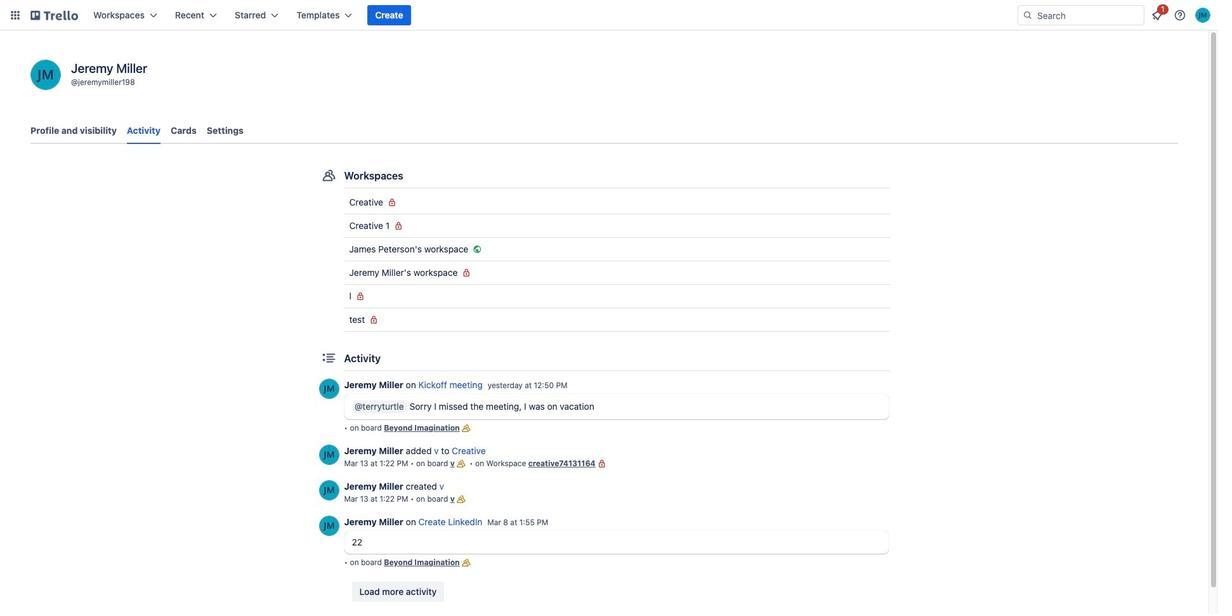 Task type: describe. For each thing, give the bounding box(es) containing it.
2 jeremy miller (jeremymiller198) image from the top
[[319, 445, 339, 465]]

jeremy miller (jeremymiller198) image inside primary element
[[1196, 8, 1211, 23]]

Search field
[[1018, 5, 1145, 25]]

0 vertical spatial sm image
[[460, 267, 473, 279]]

back to home image
[[30, 5, 78, 25]]

primary element
[[0, 0, 1219, 30]]

open information menu image
[[1175, 9, 1187, 22]]



Task type: vqa. For each thing, say whether or not it's contained in the screenshot.
Jeremy Miller (jeremymiller198) icon
yes



Task type: locate. For each thing, give the bounding box(es) containing it.
1 jeremy miller (jeremymiller198) image from the top
[[319, 379, 339, 399]]

1 horizontal spatial sm image
[[460, 267, 473, 279]]

0 vertical spatial jeremy miller (jeremymiller198) image
[[319, 379, 339, 399]]

1 notification image
[[1150, 8, 1166, 23]]

sm image
[[386, 196, 399, 209], [392, 220, 405, 232], [471, 243, 484, 256], [368, 314, 380, 326]]

jeremy miller (jeremymiller198) image
[[1196, 8, 1211, 23], [30, 60, 61, 90], [319, 481, 339, 501], [319, 516, 339, 536]]

1 vertical spatial sm image
[[354, 290, 367, 303]]

jeremy miller (jeremymiller198) image
[[319, 379, 339, 399], [319, 445, 339, 465]]

sm image
[[460, 267, 473, 279], [354, 290, 367, 303]]

all members of the workspace can see and edit this board. image
[[460, 422, 473, 435], [455, 458, 468, 470], [455, 493, 468, 506], [460, 557, 473, 569]]

this workspace is private. it's not indexed or visible to those outside the workspace. image
[[596, 458, 609, 470]]

0 horizontal spatial sm image
[[354, 290, 367, 303]]

1 vertical spatial jeremy miller (jeremymiller198) image
[[319, 445, 339, 465]]

search image
[[1023, 10, 1034, 20]]



